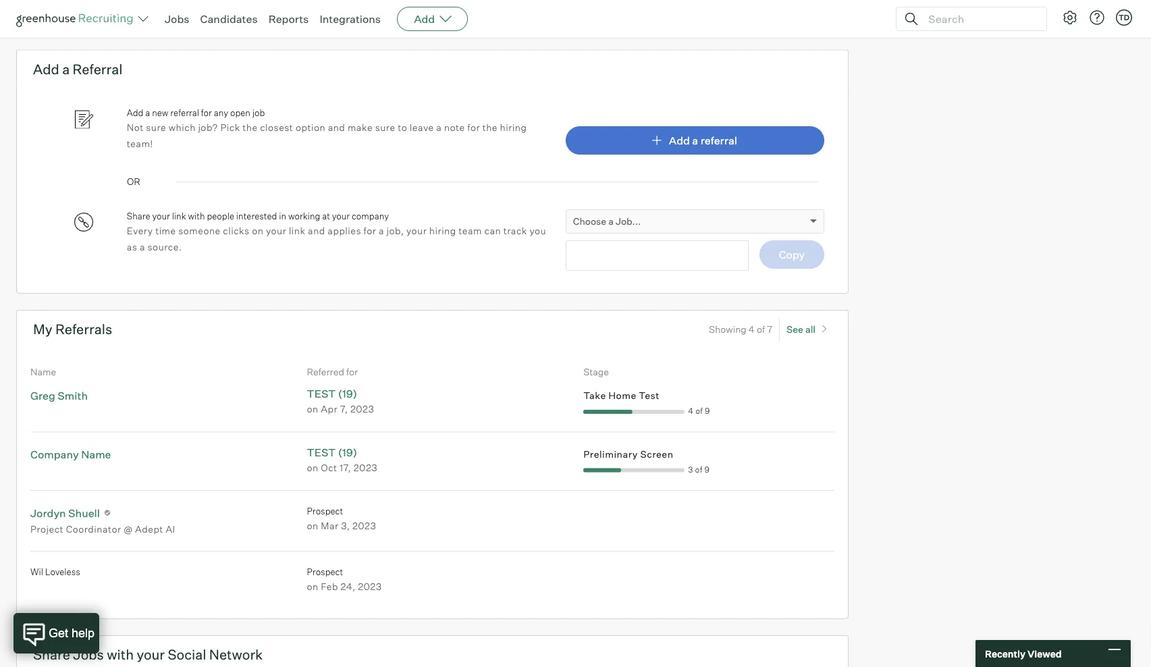 Task type: describe. For each thing, give the bounding box(es) containing it.
see
[[787, 323, 804, 335]]

someone
[[179, 225, 221, 236]]

on right up
[[113, 3, 123, 15]]

for right note
[[468, 122, 480, 134]]

0 horizontal spatial name
[[30, 366, 56, 378]]

prospect for mar
[[307, 506, 343, 517]]

company
[[30, 448, 79, 461]]

which
[[169, 122, 196, 134]]

1 sure from the left
[[146, 122, 166, 134]]

add a referral
[[669, 134, 738, 147]]

showing
[[709, 323, 747, 335]]

td
[[1119, 13, 1130, 22]]

screen
[[641, 448, 674, 460]]

referred
[[307, 366, 344, 378]]

working
[[288, 210, 321, 221]]

job?
[[198, 122, 218, 134]]

0 vertical spatial jobs
[[165, 12, 190, 26]]

add for add a new referral for any open job not sure which job? pick the closest option and make sure to leave a note for the hiring team!
[[127, 108, 144, 118]]

jordyn shuell link
[[30, 506, 100, 520]]

feb
[[321, 581, 338, 592]]

prospect on feb 24, 2023
[[307, 566, 382, 592]]

your right job,
[[407, 225, 427, 236]]

team!
[[127, 138, 153, 150]]

1 vertical spatial with
[[107, 647, 134, 664]]

every
[[127, 225, 153, 236]]

in
[[279, 210, 287, 221]]

referral inside button
[[701, 134, 738, 147]]

project coordinator @ adept ai
[[30, 524, 175, 535]]

followed
[[61, 3, 97, 15]]

or
[[127, 176, 140, 187]]

preliminary
[[584, 448, 638, 460]]

on inside test (19) on oct 17, 2023
[[307, 462, 319, 474]]

for right "referred"
[[347, 366, 358, 378]]

recently
[[986, 648, 1026, 660]]

jordyn
[[30, 506, 66, 520]]

a inside add a referral button
[[693, 134, 699, 147]]

7,
[[340, 403, 348, 415]]

apr
[[321, 403, 338, 415]]

and inside share your link with people interested in working at your company every time someone clicks on your link and applies for a job, your hiring team can track you as a source.
[[308, 225, 325, 236]]

2023 inside test (19) on apr 7, 2023
[[351, 403, 375, 415]]

make
[[348, 122, 373, 134]]

greg smith
[[30, 389, 88, 403]]

on inside share your link with people interested in working at your company every time someone clicks on your link and applies for a job, your hiring team can track you as a source.
[[252, 225, 264, 236]]

and inside add a new referral for any open job not sure which job? pick the closest option and make sure to leave a note for the hiring team!
[[328, 122, 345, 134]]

hiring inside share your link with people interested in working at your company every time someone clicks on your link and applies for a job, your hiring team can track you as a source.
[[430, 225, 457, 236]]

2023 inside test (19) on oct 17, 2023
[[354, 462, 378, 474]]

people
[[207, 210, 234, 221]]

take
[[584, 389, 607, 401]]

your left due
[[137, 3, 157, 15]]

mar
[[321, 520, 339, 532]]

add for add a referral
[[669, 134, 690, 147]]

add button
[[397, 7, 468, 31]]

oct
[[321, 462, 338, 474]]

add for add a referral
[[33, 61, 59, 77]]

job
[[253, 108, 265, 118]]

greenhouse recruiting image
[[16, 11, 138, 27]]

up
[[99, 3, 110, 15]]

0 horizontal spatial link
[[172, 210, 186, 221]]

preliminary screen
[[584, 448, 674, 460]]

9 for greg smith
[[705, 406, 711, 416]]

track
[[504, 225, 528, 236]]

reports
[[269, 12, 309, 26]]

hiring inside add a new referral for any open job not sure which job? pick the closest option and make sure to leave a note for the hiring team!
[[500, 122, 527, 134]]

7
[[768, 323, 773, 335]]

3,
[[341, 520, 350, 532]]

on inside prospect on feb 24, 2023
[[307, 581, 319, 592]]

clicks
[[223, 225, 250, 236]]

add a referral button
[[566, 126, 825, 155]]

coordinator
[[66, 524, 121, 535]]

candidates link
[[200, 12, 258, 26]]

job...
[[616, 216, 641, 227]]

share your link with people interested in working at your company every time someone clicks on your link and applies for a job, your hiring team can track you as a source.
[[127, 210, 547, 253]]

network
[[209, 647, 263, 664]]

jobs link
[[165, 12, 190, 26]]

td button
[[1114, 7, 1136, 28]]

for inside share your link with people interested in working at your company every time someone clicks on your link and applies for a job, your hiring team can track you as a source.
[[364, 225, 377, 236]]

company
[[352, 210, 389, 221]]

see all
[[787, 323, 816, 335]]

share jobs with your social network
[[33, 647, 263, 664]]

0 vertical spatial of
[[757, 323, 766, 335]]

2023 inside 'prospect on mar 3, 2023'
[[353, 520, 377, 532]]

greg
[[30, 389, 55, 403]]

4 of 9
[[689, 406, 711, 416]]

1 vertical spatial link
[[289, 225, 306, 236]]

jordyn shuell
[[30, 506, 100, 520]]

prospect on mar 3, 2023
[[307, 506, 377, 532]]

(19) for company name
[[338, 446, 357, 459]]

your right at
[[332, 210, 350, 221]]

following image
[[103, 509, 111, 517]]

reminders.
[[177, 3, 224, 15]]

source.
[[148, 241, 182, 253]]

home
[[609, 389, 637, 401]]

on inside 'prospect on mar 3, 2023'
[[307, 520, 319, 532]]

9 for company name
[[705, 465, 710, 475]]

add a referral link
[[566, 126, 825, 155]]

on inside test (19) on apr 7, 2023
[[307, 403, 319, 415]]

my referrals
[[33, 321, 112, 338]]

of for name
[[696, 465, 703, 475]]

social
[[168, 647, 206, 664]]

take home test
[[584, 389, 660, 401]]

wil
[[30, 566, 43, 577]]

at
[[322, 210, 330, 221]]

job,
[[387, 225, 404, 236]]

see all link
[[787, 318, 832, 341]]

test for company name
[[307, 446, 336, 459]]

adept
[[135, 524, 163, 535]]

company name link
[[30, 448, 111, 461]]

as
[[127, 241, 137, 253]]

Search text field
[[926, 9, 1035, 29]]



Task type: vqa. For each thing, say whether or not it's contained in the screenshot.
2nd Holding
no



Task type: locate. For each thing, give the bounding box(es) containing it.
stage
[[584, 366, 609, 378]]

on
[[113, 3, 123, 15], [252, 225, 264, 236], [307, 403, 319, 415], [307, 462, 319, 474], [307, 520, 319, 532], [307, 581, 319, 592]]

24,
[[341, 581, 356, 592]]

name up greg
[[30, 366, 56, 378]]

0 vertical spatial all
[[126, 3, 135, 15]]

you've followed up on all your due reminders.
[[30, 3, 224, 15]]

1 prospect from the top
[[307, 506, 343, 517]]

(19) inside test (19) on oct 17, 2023
[[338, 446, 357, 459]]

for left any
[[201, 108, 212, 118]]

2 the from the left
[[483, 122, 498, 134]]

1 vertical spatial referral
[[701, 134, 738, 147]]

1 vertical spatial of
[[696, 406, 703, 416]]

recently viewed
[[986, 648, 1062, 660]]

1 vertical spatial 4
[[689, 406, 694, 416]]

1 horizontal spatial link
[[289, 225, 306, 236]]

hiring left 'team'
[[430, 225, 457, 236]]

test (19) link for company name
[[307, 446, 357, 459]]

(19) for greg smith
[[338, 387, 357, 401]]

due
[[159, 3, 175, 15]]

for down company
[[364, 225, 377, 236]]

with inside share your link with people interested in working at your company every time someone clicks on your link and applies for a job, your hiring team can track you as a source.
[[188, 210, 205, 221]]

1 (19) from the top
[[338, 387, 357, 401]]

1 vertical spatial and
[[308, 225, 325, 236]]

2 test from the top
[[307, 446, 336, 459]]

referral inside add a new referral for any open job not sure which job? pick the closest option and make sure to leave a note for the hiring team!
[[170, 108, 199, 118]]

configure image
[[1063, 9, 1079, 26]]

referred for
[[307, 366, 358, 378]]

share for share jobs with your social network
[[33, 647, 70, 664]]

test
[[307, 387, 336, 401], [307, 446, 336, 459]]

pick
[[221, 122, 240, 134]]

0 vertical spatial 4
[[749, 323, 755, 335]]

1 horizontal spatial referral
[[701, 134, 738, 147]]

link up time
[[172, 210, 186, 221]]

interested
[[236, 210, 277, 221]]

1 test (19) link from the top
[[307, 387, 357, 401]]

1 vertical spatial hiring
[[430, 225, 457, 236]]

0 horizontal spatial all
[[126, 3, 135, 15]]

viewed
[[1028, 648, 1062, 660]]

add a referral
[[33, 61, 123, 77]]

2 prospect from the top
[[307, 566, 343, 577]]

0 horizontal spatial hiring
[[430, 225, 457, 236]]

add inside button
[[669, 134, 690, 147]]

on left feb
[[307, 581, 319, 592]]

2023 right 17,
[[354, 462, 378, 474]]

(19) up 7,
[[338, 387, 357, 401]]

td button
[[1117, 9, 1133, 26]]

team
[[459, 225, 482, 236]]

the
[[243, 122, 258, 134], [483, 122, 498, 134]]

prospect up feb
[[307, 566, 343, 577]]

test up the apr
[[307, 387, 336, 401]]

on down interested
[[252, 225, 264, 236]]

test
[[639, 389, 660, 401]]

test (19) link up the apr
[[307, 387, 357, 401]]

all right see
[[806, 323, 816, 335]]

company name
[[30, 448, 111, 461]]

showing 4 of 7
[[709, 323, 773, 335]]

and
[[328, 122, 345, 134], [308, 225, 325, 236]]

with up the someone
[[188, 210, 205, 221]]

prospect up "mar"
[[307, 506, 343, 517]]

0 horizontal spatial the
[[243, 122, 258, 134]]

name right "company"
[[81, 448, 111, 461]]

0 vertical spatial prospect
[[307, 506, 343, 517]]

with left social
[[107, 647, 134, 664]]

0 vertical spatial with
[[188, 210, 205, 221]]

0 vertical spatial hiring
[[500, 122, 527, 134]]

and down at
[[308, 225, 325, 236]]

0 vertical spatial link
[[172, 210, 186, 221]]

and left make
[[328, 122, 345, 134]]

project
[[30, 524, 64, 535]]

test (19) on apr 7, 2023
[[307, 387, 375, 415]]

time
[[155, 225, 176, 236]]

reports link
[[269, 12, 309, 26]]

sure
[[146, 122, 166, 134], [375, 122, 396, 134]]

2023
[[351, 403, 375, 415], [354, 462, 378, 474], [353, 520, 377, 532], [358, 581, 382, 592]]

0 horizontal spatial and
[[308, 225, 325, 236]]

2023 right 7,
[[351, 403, 375, 415]]

share for share your link with people interested in working at your company every time someone clicks on your link and applies for a job, your hiring team can track you as a source.
[[127, 210, 150, 221]]

1 vertical spatial name
[[81, 448, 111, 461]]

2 vertical spatial of
[[696, 465, 703, 475]]

sure down new
[[146, 122, 166, 134]]

leave
[[410, 122, 434, 134]]

shuell
[[68, 506, 100, 520]]

on left "mar"
[[307, 520, 319, 532]]

0 horizontal spatial with
[[107, 647, 134, 664]]

test (19) link up oct
[[307, 446, 357, 459]]

1 horizontal spatial jobs
[[165, 12, 190, 26]]

your left social
[[137, 647, 165, 664]]

9 up '3 of 9'
[[705, 406, 711, 416]]

add for add
[[414, 12, 435, 26]]

all
[[126, 3, 135, 15], [806, 323, 816, 335]]

0 vertical spatial referral
[[170, 108, 199, 118]]

2023 right the 3,
[[353, 520, 377, 532]]

1 horizontal spatial all
[[806, 323, 816, 335]]

0 horizontal spatial jobs
[[73, 647, 104, 664]]

integrations link
[[320, 12, 381, 26]]

1 horizontal spatial 4
[[749, 323, 755, 335]]

add inside add a new referral for any open job not sure which job? pick the closest option and make sure to leave a note for the hiring team!
[[127, 108, 144, 118]]

add
[[414, 12, 435, 26], [33, 61, 59, 77], [127, 108, 144, 118], [669, 134, 690, 147]]

closest
[[260, 122, 293, 134]]

2023 inside prospect on feb 24, 2023
[[358, 581, 382, 592]]

ai
[[166, 524, 175, 535]]

4 left the 7
[[749, 323, 755, 335]]

a
[[62, 61, 70, 77], [145, 108, 150, 118], [437, 122, 442, 134], [693, 134, 699, 147], [609, 216, 614, 227], [379, 225, 384, 236], [140, 241, 145, 253]]

can
[[485, 225, 501, 236]]

add inside popup button
[[414, 12, 435, 26]]

1 test from the top
[[307, 387, 336, 401]]

3 of 9
[[689, 465, 710, 475]]

1 vertical spatial prospect
[[307, 566, 343, 577]]

2 sure from the left
[[375, 122, 396, 134]]

1 horizontal spatial the
[[483, 122, 498, 134]]

candidates
[[200, 12, 258, 26]]

17,
[[340, 462, 351, 474]]

1 vertical spatial jobs
[[73, 647, 104, 664]]

smith
[[58, 389, 88, 403]]

3
[[689, 465, 694, 475]]

prospect for feb
[[307, 566, 343, 577]]

None text field
[[566, 241, 749, 271]]

2023 right the 24,
[[358, 581, 382, 592]]

open
[[230, 108, 251, 118]]

1 vertical spatial share
[[33, 647, 70, 664]]

2 (19) from the top
[[338, 446, 357, 459]]

test for greg smith
[[307, 387, 336, 401]]

your down in
[[266, 225, 287, 236]]

1 horizontal spatial name
[[81, 448, 111, 461]]

the right note
[[483, 122, 498, 134]]

1 horizontal spatial with
[[188, 210, 205, 221]]

0 horizontal spatial referral
[[170, 108, 199, 118]]

test inside test (19) on oct 17, 2023
[[307, 446, 336, 459]]

0 vertical spatial test
[[307, 387, 336, 401]]

choose a job...
[[574, 216, 641, 227]]

prospect inside prospect on feb 24, 2023
[[307, 566, 343, 577]]

1 vertical spatial all
[[806, 323, 816, 335]]

choose
[[574, 216, 607, 227]]

any
[[214, 108, 228, 118]]

0 vertical spatial name
[[30, 366, 56, 378]]

1 vertical spatial test (19) link
[[307, 446, 357, 459]]

link down working
[[289, 225, 306, 236]]

0 horizontal spatial share
[[33, 647, 70, 664]]

integrations
[[320, 12, 381, 26]]

prospect inside 'prospect on mar 3, 2023'
[[307, 506, 343, 517]]

test up oct
[[307, 446, 336, 459]]

on left the apr
[[307, 403, 319, 415]]

2 test (19) link from the top
[[307, 446, 357, 459]]

option
[[296, 122, 326, 134]]

loveless
[[45, 566, 80, 577]]

share inside share your link with people interested in working at your company every time someone clicks on your link and applies for a job, your hiring team can track you as a source.
[[127, 210, 150, 221]]

test (19) on oct 17, 2023
[[307, 446, 378, 474]]

note
[[445, 122, 465, 134]]

the down job
[[243, 122, 258, 134]]

with
[[188, 210, 205, 221], [107, 647, 134, 664]]

of left the 7
[[757, 323, 766, 335]]

of up '3 of 9'
[[696, 406, 703, 416]]

name
[[30, 366, 56, 378], [81, 448, 111, 461]]

all right up
[[126, 3, 135, 15]]

you've
[[30, 3, 59, 15]]

1 the from the left
[[243, 122, 258, 134]]

1 horizontal spatial and
[[328, 122, 345, 134]]

0 vertical spatial test (19) link
[[307, 387, 357, 401]]

test (19) link
[[307, 387, 357, 401], [307, 446, 357, 459]]

for
[[201, 108, 212, 118], [468, 122, 480, 134], [364, 225, 377, 236], [347, 366, 358, 378]]

test inside test (19) on apr 7, 2023
[[307, 387, 336, 401]]

1 horizontal spatial hiring
[[500, 122, 527, 134]]

wil loveless
[[30, 566, 80, 577]]

0 horizontal spatial sure
[[146, 122, 166, 134]]

sure left the to
[[375, 122, 396, 134]]

1 vertical spatial 9
[[705, 465, 710, 475]]

4 up 3
[[689, 406, 694, 416]]

of for smith
[[696, 406, 703, 416]]

your up time
[[152, 210, 170, 221]]

new
[[152, 108, 169, 118]]

hiring right note
[[500, 122, 527, 134]]

0 horizontal spatial 4
[[689, 406, 694, 416]]

9 right 3
[[705, 465, 710, 475]]

of right 3
[[696, 465, 703, 475]]

referrals
[[55, 321, 112, 338]]

0 vertical spatial and
[[328, 122, 345, 134]]

add a new referral for any open job not sure which job? pick the closest option and make sure to leave a note for the hiring team!
[[127, 108, 527, 150]]

link
[[172, 210, 186, 221], [289, 225, 306, 236]]

0 vertical spatial (19)
[[338, 387, 357, 401]]

jobs
[[165, 12, 190, 26], [73, 647, 104, 664]]

0 vertical spatial share
[[127, 210, 150, 221]]

1 horizontal spatial share
[[127, 210, 150, 221]]

on left oct
[[307, 462, 319, 474]]

to
[[398, 122, 408, 134]]

1 horizontal spatial sure
[[375, 122, 396, 134]]

1 vertical spatial (19)
[[338, 446, 357, 459]]

you
[[530, 225, 547, 236]]

test (19) link for greg smith
[[307, 387, 357, 401]]

1 vertical spatial test
[[307, 446, 336, 459]]

(19) inside test (19) on apr 7, 2023
[[338, 387, 357, 401]]

0 vertical spatial 9
[[705, 406, 711, 416]]

(19) up 17,
[[338, 446, 357, 459]]

my
[[33, 321, 52, 338]]

your
[[137, 3, 157, 15], [152, 210, 170, 221], [332, 210, 350, 221], [266, 225, 287, 236], [407, 225, 427, 236], [137, 647, 165, 664]]

of
[[757, 323, 766, 335], [696, 406, 703, 416], [696, 465, 703, 475]]



